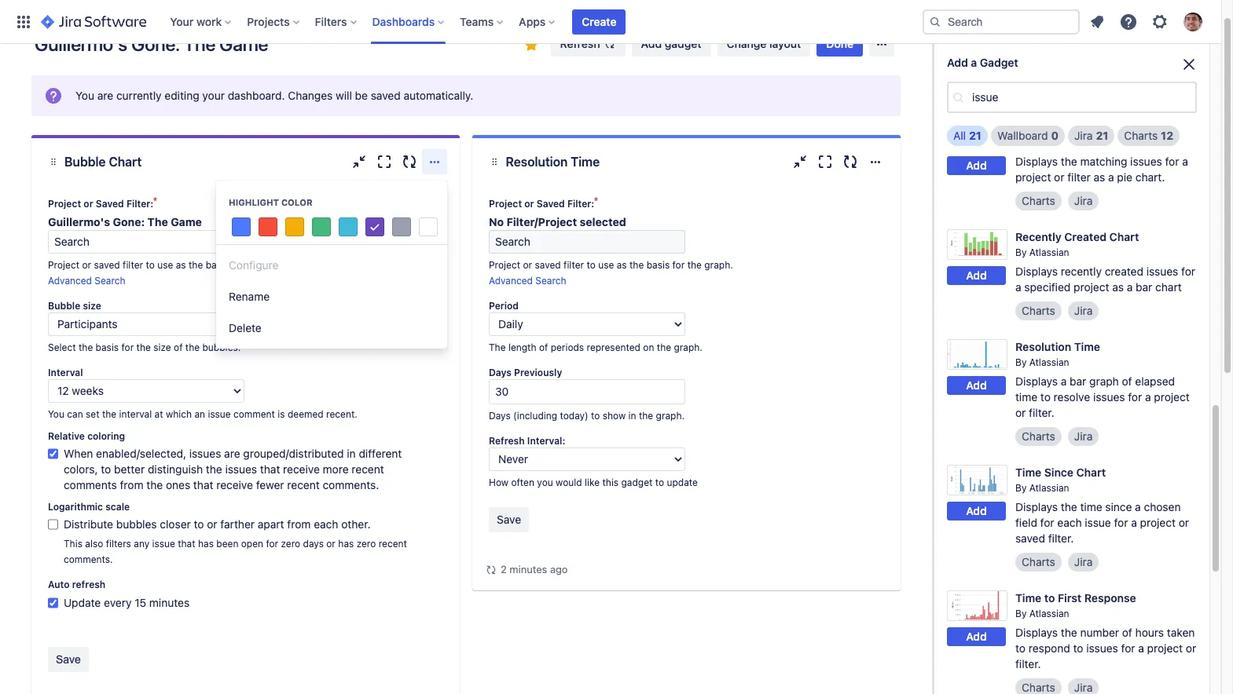 Task type: describe. For each thing, give the bounding box(es) containing it.
filter/project
[[507, 215, 577, 229]]

filter inside pie chart by atlassian displays the matching issues for a project or filter as a pie chart.
[[1068, 171, 1091, 184]]

add for "add" button associated with pie chart
[[966, 159, 987, 173]]

days (including today) to show in the graph.
[[489, 410, 685, 422]]

time inside "resolution time by atlassian displays a bar graph of elapsed time to resolve issues for a project or filter."
[[1016, 391, 1038, 404]]

minimize bubble chart image
[[350, 152, 369, 171]]

project inside pie chart by atlassian displays the matching issues for a project or filter as a pie chart.
[[1016, 171, 1051, 184]]

1 vertical spatial gone:
[[113, 215, 145, 229]]

or inside time since chart by atlassian displays the time since a chosen field for each issue for a project or saved filter.
[[1179, 516, 1189, 530]]

that inside distribute bubbles closer to or farther apart from each other. this also filters any issue that has been open for zero days or has zero recent comments.
[[178, 538, 195, 550]]

15
[[135, 597, 146, 610]]

recently created chart image
[[947, 230, 1008, 261]]

Gray radio
[[390, 215, 413, 239]]

other.
[[341, 518, 371, 531]]

the inside region
[[489, 342, 506, 354]]

dashboards
[[372, 15, 435, 28]]

refresh image
[[603, 38, 616, 50]]

chart inside pie chart by atlassian displays the matching issues for a project or filter as a pie chart.
[[1035, 120, 1064, 134]]

filter for guillermo's gone: the game
[[123, 259, 143, 271]]

jira right 0
[[1075, 129, 1093, 142]]

or inside pie chart by atlassian displays the matching issues for a project or filter as a pie chart.
[[1054, 171, 1065, 184]]

add button for pie chart
[[947, 157, 1006, 176]]

gadget inside the resolution time region
[[621, 477, 653, 489]]

the length of periods represented on the graph.
[[489, 342, 703, 354]]

add button for time to first response
[[947, 628, 1006, 647]]

recent.
[[326, 409, 358, 421]]

create
[[582, 15, 617, 28]]

add up all
[[947, 56, 968, 69]]

saved inside time since chart by atlassian displays the time since a chosen field for each issue for a project or saved filter.
[[1016, 532, 1045, 545]]

Green radio
[[310, 215, 333, 239]]

0 horizontal spatial basis
[[96, 342, 119, 354]]

time since chart by atlassian displays the time since a chosen field for each issue for a project or saved filter.
[[1016, 466, 1189, 545]]

Blue radio
[[230, 215, 253, 239]]

chosen
[[1144, 501, 1181, 514]]

1 vertical spatial recent
[[287, 479, 320, 492]]

issues inside time to first response by atlassian displays the number of hours taken to respond to issues for a project or filter.
[[1087, 642, 1118, 656]]

jira for chart
[[1074, 194, 1093, 207]]

add button for resolution time
[[947, 377, 1006, 396]]

0 horizontal spatial minutes
[[149, 597, 190, 610]]

bubble for bubble size
[[48, 300, 80, 312]]

change layout
[[727, 37, 801, 50]]

rename
[[229, 290, 270, 303]]

advanced search link for no
[[489, 275, 566, 287]]

0 vertical spatial are
[[97, 89, 113, 102]]

use for the
[[157, 259, 173, 271]]

add a gadget
[[947, 56, 1019, 69]]

21 for jira 21
[[1096, 129, 1109, 142]]

specified
[[1024, 281, 1071, 294]]

or inside "resolution time by atlassian displays a bar graph of elapsed time to resolve issues for a project or filter."
[[1016, 406, 1026, 420]]

Days Previously text field
[[489, 380, 685, 405]]

issues inside "recently created chart by atlassian displays recently created issues for a specified project as a bar chart"
[[1147, 265, 1179, 278]]

filter. for to
[[1016, 658, 1041, 671]]

auto
[[48, 579, 70, 591]]

delete button
[[216, 313, 447, 344]]

scale
[[105, 501, 130, 513]]

saved for gone:
[[96, 198, 124, 210]]

created
[[1105, 265, 1144, 278]]

White radio
[[417, 215, 440, 239]]

issues up distinguish
[[189, 447, 221, 461]]

automatically.
[[404, 89, 473, 102]]

by inside time to first response by atlassian displays the number of hours taken to respond to issues for a project or filter.
[[1016, 608, 1027, 620]]

project up bubble size
[[48, 259, 79, 271]]

0 vertical spatial receive
[[283, 463, 320, 476]]

add for 1st "add" button from the top
[[966, 65, 987, 78]]

notifications image
[[1088, 12, 1107, 31]]

for inside the resolution time region
[[672, 259, 685, 271]]

comments. inside distribute bubbles closer to or farther apart from each other. this also filters any issue that has been open for zero days or has zero recent comments.
[[64, 554, 113, 566]]

0 vertical spatial game
[[219, 33, 268, 55]]

how
[[489, 477, 509, 489]]

or inside time to first response by atlassian displays the number of hours taken to respond to issues for a project or filter.
[[1186, 642, 1196, 656]]

time inside "resolution time by atlassian displays a bar graph of elapsed time to resolve issues for a project or filter."
[[1074, 340, 1100, 354]]

currently
[[116, 89, 162, 102]]

basis for no filter/project selected
[[647, 259, 670, 271]]

projects
[[247, 15, 290, 28]]

white image
[[419, 218, 438, 237]]

teams button
[[455, 9, 510, 34]]

maximize bubble chart image
[[375, 152, 394, 171]]

advanced search link for guillermo's
[[48, 275, 125, 287]]

ones
[[166, 479, 190, 492]]

recently
[[1016, 230, 1062, 244]]

jira 21
[[1075, 129, 1109, 142]]

since
[[1044, 466, 1074, 479]]

bar inside "resolution time by atlassian displays a bar graph of elapsed time to resolve issues for a project or filter."
[[1070, 375, 1087, 388]]

interval
[[48, 367, 83, 379]]

jira for to
[[1074, 681, 1093, 695]]

0 vertical spatial guillermo's gone: the game
[[35, 33, 268, 55]]

teal image
[[339, 218, 358, 237]]

add for time since chart "add" button
[[966, 505, 987, 518]]

bar inside "recently created chart by atlassian displays recently created issues for a specified project as a bar chart"
[[1136, 281, 1153, 294]]

select
[[48, 342, 76, 354]]

project or saved filter: for gone:
[[48, 198, 153, 210]]

recently created chart by atlassian displays recently created issues for a specified project as a bar chart
[[1016, 230, 1196, 294]]

more
[[323, 463, 349, 476]]

project or saved filter to use as the basis for the graph. advanced search for selected
[[489, 259, 733, 287]]

closer
[[160, 518, 191, 531]]

today)
[[560, 410, 588, 422]]

more actions for resolution time gadget image
[[866, 152, 885, 171]]

chart inside "recently created chart by atlassian displays recently created issues for a specified project as a bar chart"
[[1110, 230, 1139, 244]]

since
[[1105, 501, 1132, 514]]

dashboards button
[[368, 9, 451, 34]]

displays inside time since chart by atlassian displays the time since a chosen field for each issue for a project or saved filter.
[[1016, 501, 1058, 514]]

often
[[511, 477, 534, 489]]

Search gadgets field
[[968, 83, 1196, 112]]

1 zero from the left
[[281, 538, 300, 550]]

can
[[67, 409, 83, 421]]

first
[[1058, 592, 1082, 605]]

minutes inside the resolution time region
[[510, 564, 547, 576]]

from inside distribute bubbles closer to or farther apart from each other. this also filters any issue that has been open for zero days or has zero recent comments.
[[287, 518, 311, 531]]

layout
[[770, 37, 801, 50]]

period
[[489, 300, 519, 312]]

filter for no filter/project selected
[[564, 259, 584, 271]]

highlight color group
[[216, 181, 447, 250]]

you
[[537, 477, 553, 489]]

bubble chart
[[64, 155, 142, 169]]

by inside time since chart by atlassian displays the time since a chosen field for each issue for a project or saved filter.
[[1016, 483, 1027, 494]]

as inside the resolution time region
[[617, 259, 627, 271]]

you for you can set the interval at which an issue comment is deemed recent.
[[48, 409, 64, 421]]

search image
[[929, 15, 942, 28]]

your
[[170, 15, 194, 28]]

charts for time
[[1022, 430, 1056, 443]]

previously
[[514, 367, 562, 379]]

0 vertical spatial that
[[260, 463, 280, 476]]

create button
[[573, 9, 626, 34]]

atlassian inside time to first response by atlassian displays the number of hours taken to respond to issues for a project or filter.
[[1030, 608, 1069, 620]]

yellow image
[[285, 218, 304, 237]]

for inside "recently created chart by atlassian displays recently created issues for a specified project as a bar chart"
[[1181, 265, 1196, 278]]

auto refresh
[[48, 579, 106, 591]]

color
[[281, 197, 313, 208]]

interval
[[119, 409, 152, 421]]

1 add button from the top
[[947, 62, 1006, 81]]

displays inside time to first response by atlassian displays the number of hours taken to respond to issues for a project or filter.
[[1016, 626, 1058, 640]]

labels
[[1066, 61, 1096, 74]]

work
[[196, 15, 222, 28]]

chart down "currently"
[[109, 155, 142, 169]]

matching
[[1080, 155, 1127, 168]]

resolution time image
[[947, 340, 1008, 371]]

the inside time to first response by atlassian displays the number of hours taken to respond to issues for a project or filter.
[[1061, 626, 1077, 640]]

apps
[[519, 15, 546, 28]]

bubbles.
[[202, 342, 241, 354]]

bubble size
[[48, 300, 101, 312]]

1 vertical spatial that
[[193, 479, 213, 492]]

minimize resolution time image
[[791, 152, 810, 171]]

comment
[[233, 409, 275, 421]]

farther
[[220, 518, 255, 531]]

project inside "recently created chart by atlassian displays recently created issues for a specified project as a bar chart"
[[1074, 281, 1109, 294]]

displays inside pie chart by atlassian displays the matching issues for a project or filter as a pie chart.
[[1016, 155, 1058, 168]]

resolve
[[1054, 391, 1090, 404]]

length
[[508, 342, 536, 354]]

coloring
[[87, 431, 125, 443]]

more actions for bubble chart gadget image
[[425, 152, 444, 171]]

project down bubble chart
[[48, 198, 81, 210]]

search for filter/project
[[536, 275, 566, 287]]

for inside pie chart by atlassian displays the matching issues for a project or filter as a pie chart.
[[1165, 155, 1179, 168]]

resolution for resolution time
[[506, 155, 568, 169]]

the inside time since chart by atlassian displays the time since a chosen field for each issue for a project or saved filter.
[[1061, 501, 1077, 514]]

in for different
[[347, 447, 356, 461]]

for inside "resolution time by atlassian displays a bar graph of elapsed time to resolve issues for a project or filter."
[[1128, 391, 1142, 404]]

menu containing configure
[[216, 181, 447, 349]]

advanced for no
[[489, 275, 533, 287]]

days for days previously
[[489, 367, 512, 379]]

refresh
[[72, 579, 106, 591]]

purple image
[[366, 219, 384, 237]]

your work
[[170, 15, 222, 28]]

add for "add" button related to time to first response
[[966, 631, 987, 644]]

set
[[86, 409, 99, 421]]

by atlassian jira issue labels in a gadget
[[1016, 42, 1157, 74]]

is
[[278, 409, 285, 421]]

gadget inside by atlassian jira issue labels in a gadget
[[1120, 61, 1157, 74]]

in for a
[[1099, 61, 1108, 74]]

colors,
[[64, 463, 98, 476]]

use for selected
[[598, 259, 614, 271]]

your
[[202, 89, 225, 102]]

you are currently editing your dashboard. changes will be saved automatically.
[[75, 89, 473, 102]]

highlight color
[[229, 197, 313, 208]]

by inside pie chart by atlassian displays the matching issues for a project or filter as a pie chart.
[[1016, 137, 1027, 149]]

at
[[155, 409, 163, 421]]

atlassian inside by atlassian jira issue labels in a gadget
[[1030, 42, 1069, 54]]

search field inside banner
[[923, 9, 1080, 34]]

of left bubbles.
[[174, 342, 183, 354]]

change
[[727, 37, 767, 50]]

star guillermo's gone: the game image
[[522, 35, 540, 54]]

filter: for gone:
[[126, 198, 153, 210]]

of inside time to first response by atlassian displays the number of hours taken to respond to issues for a project or filter.
[[1122, 626, 1133, 640]]

2
[[501, 564, 507, 576]]

all
[[953, 129, 966, 142]]

you for you are currently editing your dashboard. changes will be saved automatically.
[[75, 89, 94, 102]]

days for days (including today) to show in the graph.
[[489, 410, 511, 422]]

resolution time region
[[485, 186, 888, 579]]

recently
[[1061, 265, 1102, 278]]

project inside "resolution time by atlassian displays a bar graph of elapsed time to resolve issues for a project or filter."
[[1154, 391, 1190, 404]]

apps button
[[514, 9, 562, 34]]

time to first response image
[[947, 591, 1008, 622]]

project inside time to first response by atlassian displays the number of hours taken to respond to issues for a project or filter.
[[1147, 642, 1183, 656]]

number
[[1080, 626, 1119, 640]]

ago
[[550, 564, 568, 576]]

0 horizontal spatial search field
[[48, 230, 244, 254]]

when
[[64, 447, 93, 461]]

charts left 12
[[1124, 129, 1158, 142]]

wallboard
[[997, 129, 1048, 142]]

chart inside time since chart by atlassian displays the time since a chosen field for each issue for a project or saved filter.
[[1077, 466, 1106, 479]]

for inside distribute bubbles closer to or farther apart from each other. this also filters any issue that has been open for zero days or has zero recent comments.
[[266, 538, 278, 550]]

field
[[1016, 516, 1038, 530]]



Task type: locate. For each thing, give the bounding box(es) containing it.
filter. down respond
[[1016, 658, 1041, 671]]

jira up first
[[1074, 556, 1093, 569]]

21 up "matching"
[[1096, 129, 1109, 142]]

gadget left change
[[665, 37, 702, 50]]

as down selected
[[617, 259, 627, 271]]

5 atlassian from the top
[[1030, 483, 1069, 494]]

21
[[969, 129, 982, 142], [1096, 129, 1109, 142]]

project up period
[[489, 259, 520, 271]]

minutes right 2
[[510, 564, 547, 576]]

filter. for since
[[1048, 532, 1074, 545]]

add button down the resolution time image
[[947, 377, 1006, 396]]

4 displays from the top
[[1016, 501, 1058, 514]]

1 vertical spatial bar
[[1070, 375, 1087, 388]]

from inside the when enabled/selected, issues are grouped/distributed in different colors, to better distinguish the issues that receive more recent comments from the ones that receive fewer recent comments.
[[120, 479, 143, 492]]

gadget down help image
[[1120, 61, 1157, 74]]

game
[[219, 33, 268, 55], [171, 215, 202, 229]]

you can set the interval at which an issue comment is deemed recent.
[[48, 409, 358, 421]]

3 atlassian from the top
[[1030, 247, 1069, 259]]

will
[[336, 89, 352, 102]]

resolution
[[506, 155, 568, 169], [1016, 340, 1072, 354]]

filter: for filter/project
[[567, 198, 594, 210]]

atlassian down first
[[1030, 608, 1069, 620]]

1 horizontal spatial from
[[287, 518, 311, 531]]

search inside the resolution time region
[[536, 275, 566, 287]]

that right the 'ones'
[[193, 479, 213, 492]]

by inside "recently created chart by atlassian displays recently created issues for a specified project as a bar chart"
[[1016, 247, 1027, 259]]

1 horizontal spatial project or saved filter:
[[489, 198, 594, 210]]

1 displays from the top
[[1016, 155, 1058, 168]]

0 vertical spatial recent
[[352, 463, 384, 476]]

add for "add" button associated with resolution time
[[966, 379, 987, 393]]

0 vertical spatial from
[[120, 479, 143, 492]]

2 zero from the left
[[357, 538, 376, 550]]

dashboard.
[[228, 89, 285, 102]]

time up graph
[[1074, 340, 1100, 354]]

0 vertical spatial you
[[75, 89, 94, 102]]

1 by from the top
[[1016, 42, 1027, 54]]

chart
[[1156, 281, 1182, 294]]

are
[[97, 89, 113, 102], [224, 447, 240, 461]]

group containing configure
[[216, 245, 447, 349]]

1 horizontal spatial comments.
[[323, 479, 379, 492]]

displays up resolve
[[1016, 375, 1058, 388]]

refresh down (including
[[489, 435, 525, 447]]

graph
[[1090, 375, 1119, 388]]

a
[[971, 56, 977, 69], [1111, 61, 1117, 74], [1182, 155, 1188, 168], [1108, 171, 1114, 184], [1016, 281, 1022, 294], [1127, 281, 1133, 294], [1061, 375, 1067, 388], [1145, 391, 1151, 404], [1135, 501, 1141, 514], [1131, 516, 1137, 530], [1138, 642, 1144, 656]]

time
[[1016, 391, 1038, 404], [1080, 501, 1103, 514]]

saved for filter/project
[[537, 198, 565, 210]]

you left can
[[48, 409, 64, 421]]

1 horizontal spatial 21
[[1096, 129, 1109, 142]]

0 vertical spatial bubble
[[64, 155, 106, 169]]

each inside distribute bubbles closer to or farther apart from each other. this also filters any issue that has been open for zero days or has zero recent comments.
[[314, 518, 338, 531]]

0 horizontal spatial project or saved filter to use as the basis for the graph. advanced search
[[48, 259, 292, 287]]

resolution inside "resolution time by atlassian displays a bar graph of elapsed time to resolve issues for a project or filter."
[[1016, 340, 1072, 354]]

the
[[184, 33, 215, 55], [148, 215, 168, 229], [489, 342, 506, 354]]

advanced inside the resolution time region
[[489, 275, 533, 287]]

1 vertical spatial game
[[171, 215, 202, 229]]

bubble for bubble chart
[[64, 155, 106, 169]]

in inside the resolution time region
[[629, 410, 636, 422]]

5 add button from the top
[[947, 503, 1006, 522]]

displays up field
[[1016, 501, 1058, 514]]

delete
[[229, 321, 262, 335]]

2 vertical spatial the
[[489, 342, 506, 354]]

1 horizontal spatial zero
[[357, 538, 376, 550]]

an
[[194, 409, 205, 421]]

1 horizontal spatial time
[[1080, 501, 1103, 514]]

each up days
[[314, 518, 338, 531]]

1 horizontal spatial basis
[[206, 259, 229, 271]]

as inside "recently created chart by atlassian displays recently created issues for a specified project as a bar chart"
[[1112, 281, 1124, 294]]

hours
[[1136, 626, 1164, 640]]

deemed
[[288, 409, 324, 421]]

are left "currently"
[[97, 89, 113, 102]]

jira down recently
[[1074, 304, 1093, 318]]

menu
[[216, 181, 447, 349]]

add button for time since chart
[[947, 503, 1006, 522]]

2 horizontal spatial in
[[1099, 61, 1108, 74]]

of
[[174, 342, 183, 354], [539, 342, 548, 354], [1122, 375, 1132, 388], [1122, 626, 1133, 640]]

1 advanced search link from the left
[[48, 275, 125, 287]]

add down time since chart image
[[966, 505, 987, 518]]

advanced search link up period
[[489, 275, 566, 287]]

1 vertical spatial guillermo's
[[48, 215, 110, 229]]

0 horizontal spatial size
[[83, 300, 101, 312]]

2 21 from the left
[[1096, 129, 1109, 142]]

atlassian up resolve
[[1030, 357, 1069, 369]]

0 horizontal spatial use
[[157, 259, 173, 271]]

jira for since
[[1074, 556, 1093, 569]]

advanced for guillermo's
[[48, 275, 92, 287]]

1 horizontal spatial receive
[[283, 463, 320, 476]]

for inside time to first response by atlassian displays the number of hours taken to respond to issues for a project or filter.
[[1121, 642, 1135, 656]]

add up pie chart image
[[966, 65, 987, 78]]

charts for since
[[1022, 556, 1056, 569]]

1 horizontal spatial in
[[629, 410, 636, 422]]

banner
[[0, 0, 1222, 44]]

each inside time since chart by atlassian displays the time since a chosen field for each issue for a project or saved filter.
[[1058, 516, 1082, 530]]

from down 'better' at the bottom left of the page
[[120, 479, 143, 492]]

add gadget
[[641, 37, 702, 50]]

this
[[64, 538, 82, 550]]

0 vertical spatial refresh
[[560, 37, 600, 50]]

0 horizontal spatial filter
[[123, 259, 143, 271]]

1 vertical spatial refresh
[[489, 435, 525, 447]]

maximize resolution time image
[[816, 152, 835, 171]]

0 vertical spatial size
[[83, 300, 101, 312]]

advanced search link up bubble size
[[48, 275, 125, 287]]

saved inside the resolution time region
[[537, 198, 565, 210]]

each
[[1058, 516, 1082, 530], [314, 518, 338, 531]]

to inside the when enabled/selected, issues are grouped/distributed in different colors, to better distinguish the issues that receive more recent comments from the ones that receive fewer recent comments.
[[101, 463, 111, 476]]

settings image
[[1151, 12, 1170, 31]]

teams
[[460, 15, 494, 28]]

saved up bubble size
[[94, 259, 120, 271]]

0 vertical spatial gone:
[[131, 33, 180, 55]]

filter: up selected
[[567, 198, 594, 210]]

as left the configure
[[176, 259, 186, 271]]

issues inside pie chart by atlassian displays the matching issues for a project or filter as a pie chart.
[[1130, 155, 1162, 168]]

by inside by atlassian jira issue labels in a gadget
[[1016, 42, 1027, 54]]

atlassian inside "recently created chart by atlassian displays recently created issues for a specified project as a bar chart"
[[1030, 247, 1069, 259]]

search for gone:
[[95, 275, 125, 287]]

guillermo's up "currently"
[[35, 33, 127, 55]]

0 vertical spatial time
[[1016, 391, 1038, 404]]

3 add button from the top
[[947, 267, 1006, 286]]

taken
[[1167, 626, 1195, 640]]

0 horizontal spatial has
[[198, 538, 214, 550]]

resolution up 'filter/project'
[[506, 155, 568, 169]]

1 vertical spatial in
[[629, 410, 636, 422]]

1 horizontal spatial refresh
[[560, 37, 600, 50]]

0 horizontal spatial gadget
[[621, 477, 653, 489]]

recent inside distribute bubbles closer to or farther apart from each other. this also filters any issue that has been open for zero days or has zero recent comments.
[[379, 538, 407, 550]]

0 horizontal spatial receive
[[216, 479, 253, 492]]

add gadget button
[[632, 31, 711, 57]]

charts for created
[[1022, 304, 1056, 318]]

0 horizontal spatial time
[[1016, 391, 1038, 404]]

zero down the other.
[[357, 538, 376, 550]]

blue image
[[232, 218, 251, 237]]

in right show
[[629, 410, 636, 422]]

Search field
[[923, 9, 1080, 34], [48, 230, 244, 254], [489, 230, 685, 254]]

atlassian inside pie chart by atlassian displays the matching issues for a project or filter as a pie chart.
[[1030, 137, 1069, 149]]

charts up the since at the right bottom of the page
[[1022, 430, 1056, 443]]

1 atlassian from the top
[[1030, 42, 1069, 54]]

0 vertical spatial resolution
[[506, 155, 568, 169]]

every
[[104, 597, 132, 610]]

1 horizontal spatial each
[[1058, 516, 1082, 530]]

relative
[[48, 431, 85, 443]]

response
[[1085, 592, 1136, 605]]

2 saved from the left
[[537, 198, 565, 210]]

1 vertical spatial days
[[489, 410, 511, 422]]

1 vertical spatial resolution
[[1016, 340, 1072, 354]]

jira up created
[[1074, 194, 1093, 207]]

refresh button
[[551, 31, 625, 57]]

21 right all
[[969, 129, 982, 142]]

1 has from the left
[[198, 538, 214, 550]]

guillermo's gone: the game down your
[[35, 33, 268, 55]]

by up field
[[1016, 483, 1027, 494]]

1 horizontal spatial has
[[338, 538, 354, 550]]

filter. up first
[[1048, 532, 1074, 545]]

as
[[1094, 171, 1105, 184], [176, 259, 186, 271], [617, 259, 627, 271], [1112, 281, 1124, 294]]

more dashboard actions image
[[872, 35, 891, 53]]

any
[[134, 538, 149, 550]]

saved
[[96, 198, 124, 210], [537, 198, 565, 210]]

resolution for resolution time by atlassian displays a bar graph of elapsed time to resolve issues for a project or filter.
[[1016, 340, 1072, 354]]

0 horizontal spatial gadget
[[980, 56, 1019, 69]]

3 displays from the top
[[1016, 375, 1058, 388]]

add down pie chart image
[[966, 159, 987, 173]]

charts for chart
[[1022, 194, 1056, 207]]

time since chart image
[[947, 465, 1008, 496]]

1 vertical spatial guillermo's gone: the game
[[48, 215, 202, 229]]

filters
[[106, 538, 131, 550]]

When enabled/selected, issues are grouped/distributed in different colors, to better distinguish the issues that receive more recent comments from the ones that receive fewer recent comments. checkbox
[[48, 446, 58, 462]]

Purple radio
[[363, 215, 387, 240]]

5 displays from the top
[[1016, 626, 1058, 640]]

1 horizontal spatial gadget
[[665, 37, 702, 50]]

1 saved from the left
[[96, 198, 124, 210]]

configure
[[229, 259, 279, 272]]

1 project or saved filter: from the left
[[48, 198, 153, 210]]

1 horizontal spatial use
[[598, 259, 614, 271]]

4 by from the top
[[1016, 357, 1027, 369]]

displays inside "recently created chart by atlassian displays recently created issues for a specified project as a bar chart"
[[1016, 265, 1058, 278]]

distinguish
[[148, 463, 203, 476]]

1 horizontal spatial filter
[[564, 259, 584, 271]]

gadget up the pie
[[980, 56, 1019, 69]]

charts
[[1124, 129, 1158, 142], [1022, 194, 1056, 207], [1022, 304, 1056, 318], [1022, 430, 1056, 443], [1022, 556, 1056, 569], [1022, 681, 1056, 695]]

2 project or saved filter: from the left
[[489, 198, 594, 210]]

gone: down bubble chart
[[113, 215, 145, 229]]

bar up resolve
[[1070, 375, 1087, 388]]

1 advanced from the left
[[48, 275, 92, 287]]

1 vertical spatial size
[[153, 342, 171, 354]]

saved up the no filter/project selected
[[537, 198, 565, 210]]

2 add button from the top
[[947, 157, 1006, 176]]

1 horizontal spatial filter:
[[567, 198, 594, 210]]

close icon image
[[1180, 55, 1199, 74]]

banner containing your work
[[0, 0, 1222, 44]]

pie chart image
[[947, 119, 1008, 151]]

a inside time to first response by atlassian displays the number of hours taken to respond to issues for a project or filter.
[[1138, 642, 1144, 656]]

add button down pie chart image
[[947, 157, 1006, 176]]

add button for recently created chart
[[947, 267, 1006, 286]]

0 horizontal spatial comments.
[[64, 554, 113, 566]]

filter. down resolve
[[1029, 406, 1055, 420]]

in up more
[[347, 447, 356, 461]]

filter. inside time since chart by atlassian displays the time since a chosen field for each issue for a project or saved filter.
[[1048, 532, 1074, 545]]

project or saved filter: inside the resolution time region
[[489, 198, 594, 210]]

0 horizontal spatial saved
[[96, 198, 124, 210]]

jira for time
[[1074, 430, 1093, 443]]

Yellow radio
[[283, 215, 307, 239]]

in right labels
[[1099, 61, 1108, 74]]

wallboard 0
[[997, 129, 1059, 142]]

project inside time since chart by atlassian displays the time since a chosen field for each issue for a project or saved filter.
[[1140, 516, 1176, 530]]

comments. inside the when enabled/selected, issues are grouped/distributed in different colors, to better distinguish the issues that receive more recent comments from the ones that receive fewer recent comments.
[[323, 479, 379, 492]]

chart
[[1035, 120, 1064, 134], [109, 155, 142, 169], [1110, 230, 1139, 244], [1077, 466, 1106, 479]]

comments. down more
[[323, 479, 379, 492]]

help image
[[1119, 12, 1138, 31]]

6 atlassian from the top
[[1030, 608, 1069, 620]]

issue inside time since chart by atlassian displays the time since a chosen field for each issue for a project or saved filter.
[[1085, 516, 1111, 530]]

time inside time since chart by atlassian displays the time since a chosen field for each issue for a project or saved filter.
[[1080, 501, 1103, 514]]

project down recently
[[1074, 281, 1109, 294]]

1 vertical spatial filter.
[[1048, 532, 1074, 545]]

refresh for refresh interval:
[[489, 435, 525, 447]]

primary element
[[9, 0, 923, 44]]

use inside the resolution time region
[[598, 259, 614, 271]]

0 horizontal spatial zero
[[281, 538, 300, 550]]

2 displays from the top
[[1016, 265, 1058, 278]]

select the basis for the size of the bubbles.
[[48, 342, 241, 354]]

from
[[120, 479, 143, 492], [287, 518, 311, 531]]

the
[[1061, 155, 1077, 168], [189, 259, 203, 271], [247, 259, 261, 271], [630, 259, 644, 271], [688, 259, 702, 271], [79, 342, 93, 354], [136, 342, 151, 354], [185, 342, 200, 354], [657, 342, 671, 354], [102, 409, 116, 421], [639, 410, 653, 422], [206, 463, 222, 476], [146, 479, 163, 492], [1061, 501, 1077, 514], [1061, 626, 1077, 640]]

2 atlassian from the top
[[1030, 137, 1069, 149]]

you left "currently"
[[75, 89, 94, 102]]

0 horizontal spatial each
[[314, 518, 338, 531]]

add button down time to first response "image"
[[947, 628, 1006, 647]]

0 horizontal spatial filter:
[[126, 198, 153, 210]]

1 21 from the left
[[969, 129, 982, 142]]

comments. down also
[[64, 554, 113, 566]]

in inside by atlassian jira issue labels in a gadget
[[1099, 61, 1108, 74]]

to inside "resolution time by atlassian displays a bar graph of elapsed time to resolve issues for a project or filter."
[[1041, 391, 1051, 404]]

1 horizontal spatial gadget
[[1120, 61, 1157, 74]]

4 add button from the top
[[947, 377, 1006, 396]]

saved right be
[[371, 89, 401, 102]]

1 vertical spatial you
[[48, 409, 64, 421]]

2 horizontal spatial the
[[489, 342, 506, 354]]

1 horizontal spatial you
[[75, 89, 94, 102]]

by right time to first response "image"
[[1016, 608, 1027, 620]]

time left resolve
[[1016, 391, 1038, 404]]

days
[[303, 538, 324, 550]]

bar
[[1136, 281, 1153, 294], [1070, 375, 1087, 388]]

open
[[241, 538, 263, 550]]

advanced up bubble size
[[48, 275, 92, 287]]

1 project or saved filter to use as the basis for the graph. advanced search from the left
[[48, 259, 292, 287]]

filter inside the resolution time region
[[564, 259, 584, 271]]

1 horizontal spatial advanced search link
[[489, 275, 566, 287]]

1 use from the left
[[157, 259, 173, 271]]

filter: inside the resolution time region
[[567, 198, 594, 210]]

issue right any
[[152, 538, 175, 550]]

gray image
[[392, 218, 411, 237]]

displays inside "resolution time by atlassian displays a bar graph of elapsed time to resolve issues for a project or filter."
[[1016, 375, 1058, 388]]

the inside pie chart by atlassian displays the matching issues for a project or filter as a pie chart.
[[1061, 155, 1077, 168]]

time left since
[[1080, 501, 1103, 514]]

6 add button from the top
[[947, 628, 1006, 647]]

1 horizontal spatial saved
[[537, 198, 565, 210]]

show
[[603, 410, 626, 422]]

gadget inside button
[[665, 37, 702, 50]]

0 vertical spatial minutes
[[510, 564, 547, 576]]

issues inside "resolution time by atlassian displays a bar graph of elapsed time to resolve issues for a project or filter."
[[1093, 391, 1125, 404]]

gone: down your
[[131, 33, 180, 55]]

like
[[585, 477, 600, 489]]

advanced
[[48, 275, 92, 287], [489, 275, 533, 287]]

of inside "resolution time by atlassian displays a bar graph of elapsed time to resolve issues for a project or filter."
[[1122, 375, 1132, 388]]

refresh inside the resolution time region
[[489, 435, 525, 447]]

chart right the since at the right bottom of the page
[[1077, 466, 1106, 479]]

resolution up resolve
[[1016, 340, 1072, 354]]

chart up the created
[[1110, 230, 1139, 244]]

1 horizontal spatial search
[[536, 275, 566, 287]]

issues up fewer
[[225, 463, 257, 476]]

2 project or saved filter to use as the basis for the graph. advanced search from the left
[[489, 259, 733, 287]]

time inside time since chart by atlassian displays the time since a chosen field for each issue for a project or saved filter.
[[1016, 466, 1042, 479]]

minutes
[[510, 564, 547, 576], [149, 597, 190, 610]]

Distribute bubbles closer to or farther apart from each other. checkbox
[[48, 517, 58, 533]]

comments
[[64, 479, 117, 492]]

atlassian down recently
[[1030, 247, 1069, 259]]

3 by from the top
[[1016, 247, 1027, 259]]

add right refresh 'image'
[[641, 37, 662, 50]]

that up fewer
[[260, 463, 280, 476]]

None submit
[[489, 508, 529, 533], [48, 648, 89, 673], [489, 508, 529, 533], [48, 648, 89, 673]]

time up selected
[[571, 155, 600, 169]]

refresh resolution time image
[[841, 152, 860, 171]]

0 horizontal spatial 21
[[969, 129, 982, 142]]

configure button
[[216, 250, 447, 281]]

Teal radio
[[336, 215, 360, 239]]

0 horizontal spatial in
[[347, 447, 356, 461]]

time inside time to first response by atlassian displays the number of hours taken to respond to issues for a project or filter.
[[1016, 592, 1042, 605]]

update
[[64, 597, 101, 610]]

or
[[1054, 171, 1065, 184], [84, 198, 93, 210], [525, 198, 534, 210], [82, 259, 91, 271], [523, 259, 532, 271], [1016, 406, 1026, 420], [1179, 516, 1189, 530], [207, 518, 217, 531], [326, 538, 336, 550], [1186, 642, 1196, 656]]

your profile and settings image
[[1184, 12, 1203, 31]]

1 search from the left
[[95, 275, 125, 287]]

5 by from the top
[[1016, 483, 1027, 494]]

saved inside the resolution time region
[[535, 259, 561, 271]]

0 vertical spatial comments.
[[323, 479, 379, 492]]

refresh bubble chart image
[[400, 152, 419, 171]]

2 days from the top
[[489, 410, 511, 422]]

2 use from the left
[[598, 259, 614, 271]]

1 vertical spatial the
[[148, 215, 168, 229]]

guillermo's down bubble chart
[[48, 215, 110, 229]]

21 for all 21
[[969, 129, 982, 142]]

red image
[[259, 218, 277, 237]]

project or saved filter: for filter/project
[[489, 198, 594, 210]]

jira down resolve
[[1074, 430, 1093, 443]]

that
[[260, 463, 280, 476], [193, 479, 213, 492], [178, 538, 195, 550]]

1 horizontal spatial minutes
[[510, 564, 547, 576]]

project or saved filter to use as the basis for the graph. advanced search inside the resolution time region
[[489, 259, 733, 287]]

issue inside by atlassian jira issue labels in a gadget
[[1037, 61, 1063, 74]]

atlassian inside "resolution time by atlassian displays a bar graph of elapsed time to resolve issues for a project or filter."
[[1030, 357, 1069, 369]]

update every 15 minutes
[[64, 597, 190, 610]]

are down comment
[[224, 447, 240, 461]]

jira software image
[[41, 12, 146, 31], [41, 12, 146, 31]]

on
[[643, 342, 654, 354]]

minutes right 15 on the left
[[149, 597, 190, 610]]

jira down number
[[1074, 681, 1093, 695]]

be
[[355, 89, 368, 102]]

0 vertical spatial the
[[184, 33, 215, 55]]

to inside distribute bubbles closer to or farther apart from each other. this also filters any issue that has been open for zero days or has zero recent comments.
[[194, 518, 204, 531]]

2 horizontal spatial search field
[[923, 9, 1080, 34]]

2 vertical spatial in
[[347, 447, 356, 461]]

size left bubbles.
[[153, 342, 171, 354]]

1 horizontal spatial advanced
[[489, 275, 533, 287]]

issue right an
[[208, 409, 231, 421]]

issues down graph
[[1093, 391, 1125, 404]]

0 horizontal spatial resolution
[[506, 155, 568, 169]]

in for the
[[629, 410, 636, 422]]

respond
[[1029, 642, 1070, 656]]

1 vertical spatial receive
[[216, 479, 253, 492]]

2 advanced from the left
[[489, 275, 533, 287]]

all 21
[[953, 129, 982, 142]]

2 vertical spatial that
[[178, 538, 195, 550]]

bubble
[[64, 155, 106, 169], [48, 300, 80, 312]]

filter. inside "resolution time by atlassian displays a bar graph of elapsed time to resolve issues for a project or filter."
[[1029, 406, 1055, 420]]

as inside pie chart by atlassian displays the matching issues for a project or filter as a pie chart.
[[1094, 171, 1105, 184]]

charts for to
[[1022, 681, 1056, 695]]

1 horizontal spatial project or saved filter to use as the basis for the graph. advanced search
[[489, 259, 733, 287]]

changes
[[288, 89, 333, 102]]

displays down wallboard 0
[[1016, 155, 1058, 168]]

1 days from the top
[[489, 367, 512, 379]]

1 vertical spatial time
[[1080, 501, 1103, 514]]

0 horizontal spatial the
[[148, 215, 168, 229]]

green image
[[312, 218, 331, 237]]

fewer
[[256, 479, 284, 492]]

refresh down create button
[[560, 37, 600, 50]]

0 horizontal spatial advanced
[[48, 275, 92, 287]]

relative coloring
[[48, 431, 125, 443]]

issue inside distribute bubbles closer to or farther apart from each other. this also filters any issue that has been open for zero days or has zero recent comments.
[[152, 538, 175, 550]]

by inside "resolution time by atlassian displays a bar graph of elapsed time to resolve issues for a project or filter."
[[1016, 357, 1027, 369]]

filter. inside time to first response by atlassian displays the number of hours taken to respond to issues for a project or filter.
[[1016, 658, 1041, 671]]

Red radio
[[256, 215, 280, 239]]

group
[[216, 245, 447, 349]]

basis inside the resolution time region
[[647, 259, 670, 271]]

issue left labels
[[1037, 61, 1063, 74]]

displays up respond
[[1016, 626, 1058, 640]]

2 search from the left
[[536, 275, 566, 287]]

2 advanced search link from the left
[[489, 275, 566, 287]]

time left the since at the right bottom of the page
[[1016, 466, 1042, 479]]

an arrow curved in a circular way on the button that refreshes the dashboard image
[[485, 564, 498, 577]]

1 vertical spatial bubble
[[48, 300, 80, 312]]

receive down grouped/distributed
[[283, 463, 320, 476]]

editing
[[165, 89, 199, 102]]

1 vertical spatial are
[[224, 447, 240, 461]]

0 vertical spatial guillermo's
[[35, 33, 127, 55]]

time to first response by atlassian displays the number of hours taken to respond to issues for a project or filter.
[[1016, 592, 1196, 671]]

projects button
[[242, 9, 305, 34]]

2 vertical spatial recent
[[379, 538, 407, 550]]

atlassian inside time since chart by atlassian displays the time since a chosen field for each issue for a project or saved filter.
[[1030, 483, 1069, 494]]

gadget right the this
[[621, 477, 653, 489]]

1 vertical spatial comments.
[[64, 554, 113, 566]]

project or saved filter: down bubble chart
[[48, 198, 153, 210]]

chart.
[[1136, 171, 1165, 184]]

appswitcher icon image
[[14, 12, 33, 31]]

atlassian up labels
[[1030, 42, 1069, 54]]

bar left chart
[[1136, 281, 1153, 294]]

add inside button
[[641, 37, 662, 50]]

6 by from the top
[[1016, 608, 1027, 620]]

refresh for refresh
[[560, 37, 600, 50]]

periods
[[551, 342, 584, 354]]

2 by from the top
[[1016, 137, 1027, 149]]

when enabled/selected, issues are grouped/distributed in different colors, to better distinguish the issues that receive more recent comments from the ones that receive fewer recent comments.
[[64, 447, 402, 492]]

charts down specified
[[1022, 304, 1056, 318]]

0 horizontal spatial project or saved filter:
[[48, 198, 153, 210]]

that down closer
[[178, 538, 195, 550]]

in inside the when enabled/selected, issues are grouped/distributed in different colors, to better distinguish the issues that receive more recent comments from the ones that receive fewer recent comments.
[[347, 447, 356, 461]]

1 horizontal spatial the
[[184, 33, 215, 55]]

add for "add" button for recently created chart
[[966, 269, 987, 283]]

refresh inside refresh button
[[560, 37, 600, 50]]

0 vertical spatial gadget
[[665, 37, 702, 50]]

guillermo's gone: the game down bubble chart
[[48, 215, 202, 229]]

highlight
[[229, 197, 279, 208]]

1 vertical spatial minutes
[[149, 597, 190, 610]]

0 vertical spatial bar
[[1136, 281, 1153, 294]]

refresh interval:
[[489, 435, 565, 447]]

basis for guillermo's gone: the game
[[206, 259, 229, 271]]

2 has from the left
[[338, 538, 354, 550]]

saved down field
[[1016, 532, 1045, 545]]

4 atlassian from the top
[[1030, 357, 1069, 369]]

your work button
[[165, 9, 238, 34]]

a inside by atlassian jira issue labels in a gadget
[[1111, 61, 1117, 74]]

has
[[198, 538, 214, 550], [338, 538, 354, 550]]

are inside the when enabled/selected, issues are grouped/distributed in different colors, to better distinguish the issues that receive more recent comments from the ones that receive fewer recent comments.
[[224, 447, 240, 461]]

project up "no" in the top of the page
[[489, 198, 522, 210]]

jira for created
[[1074, 304, 1093, 318]]

2 filter: from the left
[[567, 198, 594, 210]]

each right field
[[1058, 516, 1082, 530]]

0 horizontal spatial bar
[[1070, 375, 1087, 388]]

1 horizontal spatial are
[[224, 447, 240, 461]]

1 filter: from the left
[[126, 198, 153, 210]]

advanced up period
[[489, 275, 533, 287]]

Auto refresh checkbox
[[48, 596, 58, 612]]

search field inside the resolution time region
[[489, 230, 685, 254]]

project or saved filter to use as the basis for the graph. advanced search for the
[[48, 259, 292, 287]]

project down wallboard 0
[[1016, 171, 1051, 184]]

guillermo's gone: the game
[[35, 33, 268, 55], [48, 215, 202, 229]]

logarithmic
[[48, 501, 103, 513]]

jira inside by atlassian jira issue labels in a gadget
[[1016, 61, 1034, 74]]

of inside the resolution time region
[[539, 342, 548, 354]]

days left (including
[[489, 410, 511, 422]]

issue down since
[[1085, 516, 1111, 530]]

project down chosen
[[1140, 516, 1176, 530]]

0 horizontal spatial from
[[120, 479, 143, 492]]

displays
[[1016, 155, 1058, 168], [1016, 265, 1058, 278], [1016, 375, 1058, 388], [1016, 501, 1058, 514], [1016, 626, 1058, 640]]

0 vertical spatial in
[[1099, 61, 1108, 74]]

0 horizontal spatial are
[[97, 89, 113, 102]]

would
[[556, 477, 582, 489]]



Task type: vqa. For each thing, say whether or not it's contained in the screenshot.


